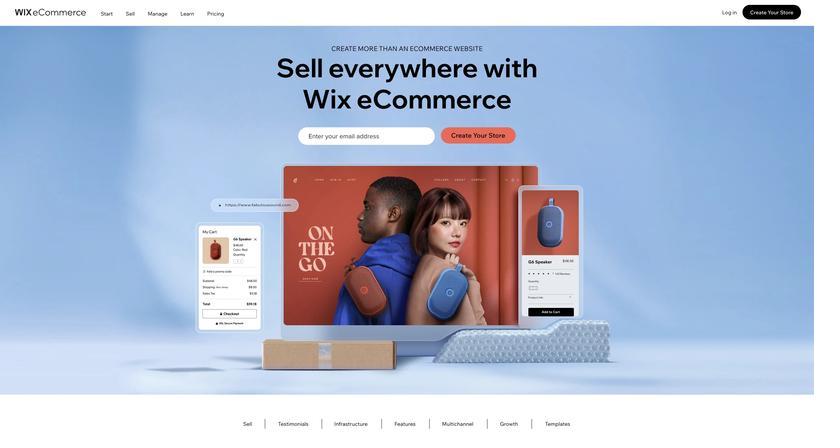 Task type: vqa. For each thing, say whether or not it's contained in the screenshot.
Smart Tips
no



Task type: locate. For each thing, give the bounding box(es) containing it.
1 vertical spatial create your store
[[452, 131, 506, 140]]

1 horizontal spatial sell
[[243, 421, 252, 428]]

0 vertical spatial your
[[769, 9, 780, 15]]

1 horizontal spatial your
[[769, 9, 780, 15]]

your
[[769, 9, 780, 15], [474, 131, 488, 140]]

log
[[723, 9, 732, 15]]

0 horizontal spatial sell
[[126, 10, 135, 17]]

your inside button
[[474, 131, 488, 140]]

1 horizontal spatial create
[[751, 9, 767, 15]]

templates link
[[532, 420, 584, 429]]

than
[[379, 45, 398, 53]]

0 horizontal spatial create
[[452, 131, 472, 140]]

0 horizontal spatial store
[[489, 131, 506, 140]]

manage
[[148, 10, 168, 17]]

$48.00
[[563, 259, 574, 263]]

add to cart
[[542, 310, 560, 314]]

2 horizontal spatial sell
[[277, 51, 324, 84]]

store
[[781, 9, 794, 15], [489, 131, 506, 140]]

learn
[[181, 10, 194, 17]]

multichannel link
[[430, 420, 486, 429]]

1 horizontal spatial create your store
[[751, 9, 794, 15]]

growth link
[[487, 420, 531, 429]]

create for create your store button
[[452, 131, 472, 140]]

your for the "create your store" link
[[769, 9, 780, 15]]

sell
[[126, 10, 135, 17], [277, 51, 324, 84], [243, 421, 252, 428]]

pricing
[[207, 10, 224, 17]]

features
[[395, 421, 416, 428]]

reviews
[[561, 273, 571, 276]]

store inside create your store button
[[489, 131, 506, 140]]

features link
[[382, 420, 429, 429]]

ecommerce
[[357, 82, 512, 115]]

create your store
[[751, 9, 794, 15], [452, 131, 506, 140]]

1 vertical spatial create
[[452, 131, 472, 140]]

0 vertical spatial create
[[751, 9, 767, 15]]

create
[[751, 9, 767, 15], [452, 131, 472, 140]]

0 vertical spatial create your store
[[751, 9, 794, 15]]

wix
[[303, 82, 352, 115]]

testimonials link
[[265, 420, 322, 429]]

store inside the "create your store" link
[[781, 9, 794, 15]]

log in link
[[717, 5, 743, 20]]

create your store button
[[441, 128, 516, 144]]

sell inside create more than an ecommerce website sell everywhere with wix ecommerce
[[277, 51, 324, 84]]

create for the "create your store" link
[[751, 9, 767, 15]]

1 vertical spatial sell
[[277, 51, 324, 84]]

create inside button
[[452, 131, 472, 140]]

infrastructure
[[335, 421, 368, 428]]

0 vertical spatial store
[[781, 9, 794, 15]]

2 vertical spatial sell
[[243, 421, 252, 428]]

1 vertical spatial your
[[474, 131, 488, 140]]

an
[[399, 45, 409, 53]]

0 horizontal spatial your
[[474, 131, 488, 140]]

an ecommerce website homepage with a male and female model standing back-to-back holding portable speakers. a speaker in an ecommerce shopping cart and in "quick view". image
[[0, 26, 815, 395]]

your for create your store button
[[474, 131, 488, 140]]

1 horizontal spatial store
[[781, 9, 794, 15]]

0 horizontal spatial create your store
[[452, 131, 506, 140]]

create your store inside button
[[452, 131, 506, 140]]

1 vertical spatial store
[[489, 131, 506, 140]]

Enter your email address email field
[[298, 128, 435, 145]]



Task type: describe. For each thing, give the bounding box(es) containing it.
142
[[556, 273, 560, 276]]

in
[[733, 9, 738, 15]]

website
[[454, 45, 483, 53]]

growth
[[501, 421, 519, 428]]

pricing link
[[201, 1, 231, 26]]

cart
[[554, 310, 560, 314]]

sell link
[[231, 420, 265, 429]]

quantity
[[529, 280, 539, 283]]

create more than an ecommerce website sell everywhere with wix ecommerce
[[277, 45, 538, 115]]

create your store for create your store button
[[452, 131, 506, 140]]

more
[[358, 45, 378, 53]]

g6 speaker
[[529, 260, 552, 265]]

start
[[101, 10, 113, 17]]

multichannel
[[442, 421, 474, 428]]

speaker
[[536, 260, 552, 265]]

product
[[529, 296, 538, 300]]

log in
[[723, 9, 738, 15]]

g6
[[529, 260, 535, 265]]

create
[[332, 45, 357, 53]]

store for the "create your store" link
[[781, 9, 794, 15]]

infrastructure link
[[322, 420, 380, 429]]

142 reviews
[[556, 273, 571, 276]]

info
[[539, 296, 544, 300]]

to
[[550, 310, 553, 314]]

testimonials
[[278, 421, 309, 428]]

templates
[[546, 421, 571, 428]]

create your store link
[[743, 5, 802, 20]]

everywhere
[[329, 51, 479, 84]]

create your store for the "create your store" link
[[751, 9, 794, 15]]

product info
[[529, 296, 544, 300]]

store for create your store button
[[489, 131, 506, 140]]

0 vertical spatial sell
[[126, 10, 135, 17]]

add
[[542, 310, 549, 314]]

ecommerce
[[410, 45, 453, 53]]

with
[[484, 51, 538, 84]]



